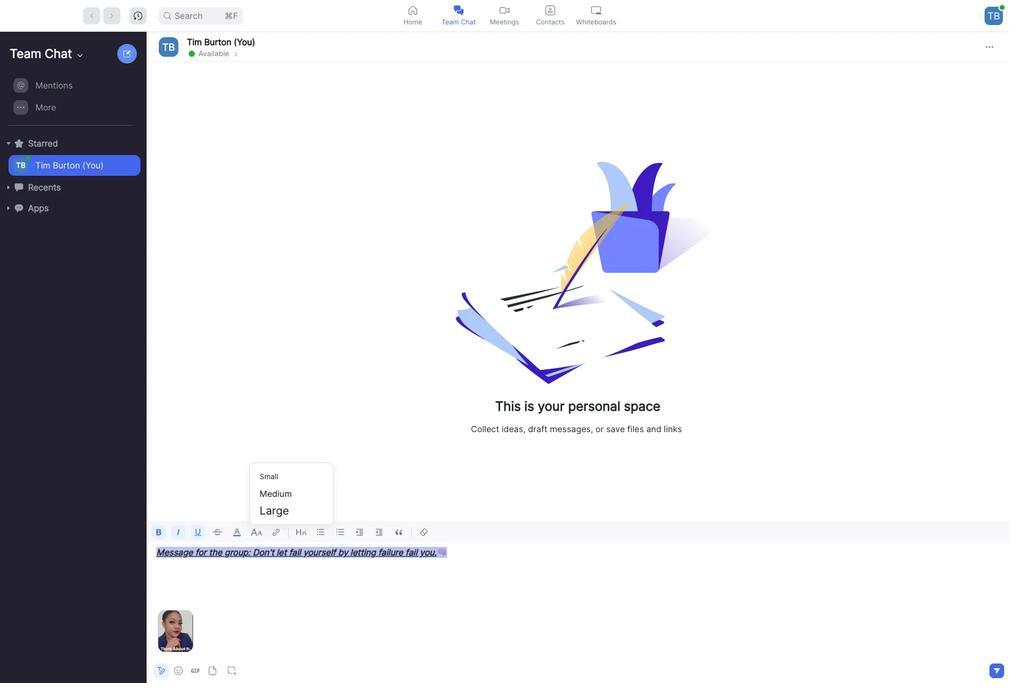 Task type: locate. For each thing, give the bounding box(es) containing it.
small
[[260, 472, 278, 482]]



Task type: vqa. For each thing, say whether or not it's contained in the screenshot.
'Contacts' button
no



Task type: describe. For each thing, give the bounding box(es) containing it.
medium large
[[260, 489, 292, 518]]

large
[[260, 505, 289, 518]]

medium
[[260, 489, 292, 499]]

large menu
[[249, 463, 334, 526]]



